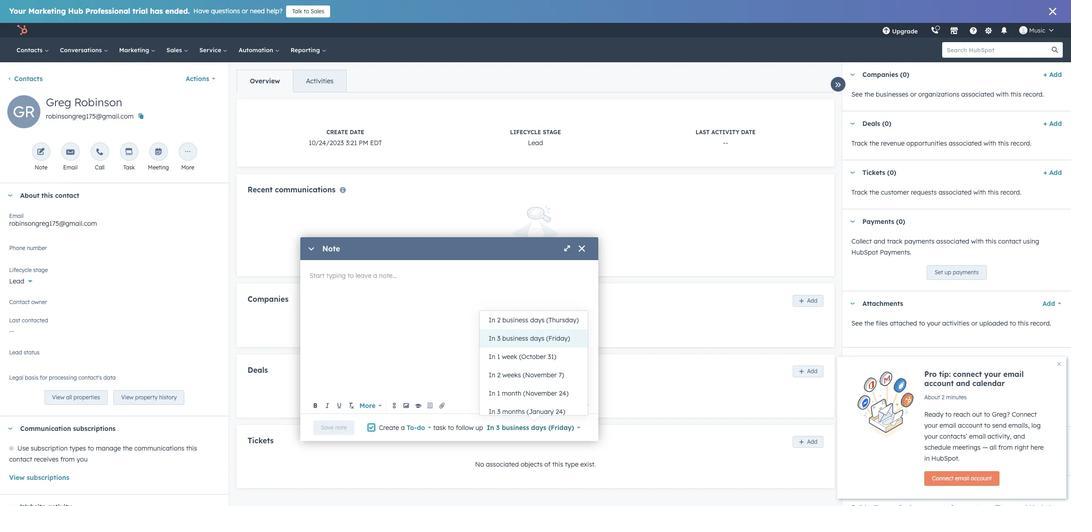 Task type: locate. For each thing, give the bounding box(es) containing it.
0 vertical spatial + add button
[[1044, 69, 1063, 80]]

reporting link
[[285, 38, 332, 62]]

account inside button
[[971, 476, 992, 483]]

1 vertical spatial from
[[60, 456, 75, 464]]

about up email robinsongreg175@gmail.com
[[20, 192, 39, 200]]

0 horizontal spatial email
[[9, 213, 24, 220]]

account down out
[[959, 422, 983, 430]]

meeting
[[148, 164, 169, 171]]

24) right (january
[[556, 408, 566, 417]]

help button
[[966, 23, 982, 38]]

exist. for deals
[[581, 390, 596, 399]]

the for files
[[865, 320, 875, 328]]

the down "tickets (0)"
[[870, 189, 880, 197]]

notifications image
[[1001, 27, 1009, 35]]

note
[[335, 425, 347, 431]]

about inside dropdown button
[[20, 192, 39, 200]]

2 vertical spatial exist.
[[581, 461, 596, 469]]

hubspot image
[[17, 25, 28, 36]]

minutes
[[947, 395, 967, 401]]

0 vertical spatial for
[[40, 375, 47, 382]]

activity,
[[988, 433, 1012, 441]]

robinsongreg175@gmail.com down greg robinson
[[46, 112, 134, 121]]

account inside ready to reach out to greg? connect your email account to send emails, log your contacts' email activity, and schedule meetings — all from right here in hubspot.
[[959, 422, 983, 430]]

no associated objects of this type exist. up associated with 1 record
[[475, 390, 596, 399]]

in for in 3 business days (friday) button
[[489, 335, 496, 343]]

(0) for deals (0)
[[883, 120, 892, 128]]

(november down in 1 week (october 31) button
[[523, 372, 557, 380]]

deals inside dropdown button
[[863, 120, 881, 128]]

3:21
[[346, 139, 357, 147]]

3 inside in 3 months (january 24) button
[[497, 408, 501, 417]]

note image
[[37, 148, 45, 157]]

contact for contact owner no owner
[[9, 299, 30, 306]]

1 horizontal spatial create
[[379, 424, 399, 432]]

1 vertical spatial track
[[852, 189, 868, 197]]

in left "months"
[[489, 408, 496, 417]]

notifications button
[[997, 23, 1012, 38]]

connect up emails,
[[1012, 411, 1037, 419]]

2 objects from the top
[[521, 390, 543, 399]]

calling icon image
[[931, 27, 939, 35]]

from left you
[[60, 456, 75, 464]]

0 vertical spatial contact's
[[78, 375, 102, 382]]

1 + from the top
[[1044, 71, 1048, 79]]

or left need
[[242, 7, 248, 15]]

0 vertical spatial from
[[999, 444, 1013, 452]]

recent
[[519, 249, 538, 257]]

contacted
[[22, 317, 48, 324]]

marketing left hub
[[28, 6, 66, 16]]

1 exist. from the top
[[581, 320, 596, 328]]

week
[[502, 353, 518, 362]]

+ add button for see the businesses or organizations associated with this record.
[[1044, 69, 1063, 80]]

greg robinson image
[[1020, 26, 1028, 34]]

all down marketing
[[952, 387, 959, 395]]

0 horizontal spatial tickets
[[248, 437, 274, 446]]

associated
[[504, 402, 539, 410]]

or inside the your marketing hub professional trial has ended. have questions or need help?
[[242, 7, 248, 15]]

0 vertical spatial exist.
[[581, 320, 596, 328]]

see left files
[[852, 320, 863, 328]]

3 objects from the top
[[521, 461, 543, 469]]

caret image for payments (0)
[[850, 221, 856, 223]]

date inside create date 10/24/2023 3:21 pm edt
[[350, 129, 365, 136]]

lead inside lifecycle stage lead
[[528, 139, 543, 147]]

3 + from the top
[[1044, 169, 1048, 177]]

in for in 1 week (october 31) button
[[489, 353, 496, 362]]

in 3 months (january 24) button
[[480, 403, 588, 422]]

with inside popup button
[[541, 402, 555, 410]]

record down 7)
[[562, 402, 583, 410]]

0 horizontal spatial or
[[242, 7, 248, 15]]

your down attachments dropdown button
[[928, 320, 941, 328]]

(november up associated with 1 record
[[523, 390, 557, 398]]

close dialog image
[[579, 246, 586, 253]]

robinson
[[74, 95, 122, 109]]

contact inside use subscription types to manage the communications this contact receives from you
[[9, 456, 32, 464]]

1 add button from the top
[[793, 295, 824, 307]]

communication
[[20, 425, 71, 434]]

account up about 2 minutes at bottom
[[925, 379, 954, 389]]

use for subscription
[[17, 445, 29, 453]]

(friday) inside button
[[547, 335, 570, 343]]

no associated objects of this type exist. up in 3 business days (friday) button
[[475, 320, 596, 328]]

1 horizontal spatial more
[[360, 402, 376, 410]]

companies for companies
[[248, 295, 289, 304]]

in 3 business days (friday) inside popup button
[[487, 424, 574, 432]]

marketplaces button
[[945, 23, 964, 38]]

in up in 3 business days (friday) button
[[489, 317, 496, 325]]

contact inside contact owner no owner
[[9, 299, 30, 306]]

in 1 month (november 24) button
[[480, 385, 588, 403]]

business inside popup button
[[502, 424, 529, 432]]

2 vertical spatial account
[[971, 476, 992, 483]]

communication subscriptions
[[20, 425, 116, 434]]

2 vertical spatial caret image
[[7, 195, 13, 197]]

1 vertical spatial a
[[401, 424, 405, 432]]

caret image up collect
[[850, 221, 856, 223]]

0 vertical spatial deals
[[863, 120, 881, 128]]

objects up in 3 business days (friday) button
[[521, 320, 543, 328]]

greg?
[[993, 411, 1011, 419]]

view for view property history
[[121, 395, 134, 402]]

your marketing hub professional trial has ended. have questions or need help?
[[9, 6, 283, 16]]

see for see the files attached to your activities or uploaded to this record.
[[852, 320, 863, 328]]

2 no associated objects of this type exist. from the top
[[475, 390, 596, 399]]

with inside collect and track payments associated with this contact using hubspot payments.
[[972, 238, 984, 246]]

of up associated with 1 record popup button on the bottom
[[545, 390, 551, 399]]

caret image inside communication subscriptions 'dropdown button'
[[7, 428, 13, 431]]

1 vertical spatial caret image
[[850, 123, 856, 125]]

in left month
[[489, 390, 496, 398]]

use left lists
[[852, 456, 863, 464]]

1 vertical spatial in 3 business days (friday)
[[487, 424, 574, 432]]

caret image inside attachments dropdown button
[[850, 303, 856, 305]]

1 vertical spatial use
[[852, 456, 863, 464]]

1 vertical spatial days
[[530, 335, 545, 343]]

interactions.
[[1004, 387, 1041, 395]]

hubspot
[[852, 249, 879, 257], [879, 387, 905, 395]]

0 vertical spatial record
[[562, 402, 583, 410]]

track for track the customer requests associated with this record.
[[852, 189, 868, 197]]

1 horizontal spatial email
[[63, 164, 78, 171]]

connect
[[954, 370, 983, 379]]

1 vertical spatial lifecycle
[[9, 267, 32, 274]]

2 vertical spatial add button
[[793, 437, 824, 449]]

more image
[[184, 148, 192, 157]]

2 see from the top
[[852, 320, 863, 328]]

0 horizontal spatial about
[[20, 192, 39, 200]]

0 horizontal spatial sales
[[167, 46, 184, 54]]

deals for deals (0)
[[863, 120, 881, 128]]

+ for track the customer requests associated with this record.
[[1044, 169, 1048, 177]]

objects down in 3 business days (friday) popup button
[[521, 461, 543, 469]]

tickets inside dropdown button
[[863, 169, 886, 177]]

to right lists
[[879, 456, 885, 464]]

contact left is
[[1030, 376, 1053, 384]]

1 horizontal spatial tickets
[[863, 169, 886, 177]]

3 no associated objects of this type exist. from the top
[[475, 461, 596, 469]]

type for deals
[[565, 390, 579, 399]]

2 vertical spatial days
[[531, 424, 547, 432]]

1 vertical spatial deals
[[248, 366, 268, 375]]

0 horizontal spatial companies
[[248, 295, 289, 304]]

navigation containing overview
[[237, 70, 347, 93]]

3 inside in 3 business days (friday) button
[[497, 335, 501, 343]]

a inside 'attribute contacts created to marketing activities. when a contact is created, hubspot gives credit to all that contact's interactions.'
[[1024, 376, 1028, 384]]

view inside button
[[9, 474, 25, 483]]

contact up 'attribute'
[[863, 356, 888, 365]]

to right types
[[88, 445, 94, 453]]

in inside popup button
[[487, 424, 494, 432]]

1 vertical spatial robinsongreg175@gmail.com
[[9, 220, 97, 228]]

contact inside dropdown button
[[55, 192, 79, 200]]

(0) for tickets (0)
[[888, 169, 897, 177]]

0 vertical spatial (friday)
[[547, 335, 570, 343]]

2 exist. from the top
[[581, 390, 596, 399]]

0 vertical spatial objects
[[521, 320, 543, 328]]

caret image inside deals (0) dropdown button
[[850, 123, 856, 125]]

2 vertical spatial objects
[[521, 461, 543, 469]]

1 track from the top
[[852, 139, 868, 148]]

2 date from the left
[[742, 129, 756, 136]]

deals for deals
[[248, 366, 268, 375]]

lifecycle for lifecycle stage lead
[[510, 129, 541, 136]]

2 add button from the top
[[793, 366, 824, 378]]

subscription
[[31, 445, 68, 453]]

report
[[889, 406, 909, 414]]

(0)
[[901, 71, 910, 79], [883, 120, 892, 128], [888, 169, 897, 177], [897, 218, 906, 226]]

0 horizontal spatial more
[[181, 164, 194, 171]]

contact left receives
[[9, 456, 32, 464]]

view inside view all properties link
[[52, 395, 65, 402]]

view property history link
[[113, 391, 185, 406]]

1 vertical spatial see
[[852, 320, 863, 328]]

in 1 week (october 31)
[[489, 353, 557, 362]]

with for collect and track payments associated with this contact using hubspot payments.
[[972, 238, 984, 246]]

lead inside "popup button"
[[9, 278, 24, 286]]

1 vertical spatial 1
[[497, 390, 500, 398]]

menu item
[[925, 23, 927, 38]]

days for in 3 business days (friday) button
[[530, 335, 545, 343]]

0 vertical spatial type
[[565, 320, 579, 328]]

caret image inside companies (0) dropdown button
[[850, 74, 856, 76]]

lifecycle for lifecycle stage
[[9, 267, 32, 274]]

for down meetings
[[949, 456, 957, 464]]

list
[[863, 436, 874, 444]]

0 vertical spatial about
[[20, 192, 39, 200]]

+ add for track the customer requests associated with this record.
[[1044, 169, 1063, 177]]

all
[[952, 387, 959, 395], [66, 395, 72, 402], [990, 444, 997, 452]]

the
[[865, 90, 875, 99], [870, 139, 880, 148], [870, 189, 880, 197], [865, 320, 875, 328], [123, 445, 133, 453]]

payments right track
[[905, 238, 935, 246]]

note down note icon
[[35, 164, 47, 171]]

track down 'deals (0)'
[[852, 139, 868, 148]]

no for tickets
[[475, 461, 484, 469]]

hubspot down contacts
[[879, 387, 905, 395]]

24) inside in 3 months (january 24) button
[[556, 408, 566, 417]]

a
[[1024, 376, 1028, 384], [401, 424, 405, 432]]

navigation
[[237, 70, 347, 93]]

list box containing in 2 business days (thursday)
[[480, 312, 588, 422]]

a left to-
[[401, 424, 405, 432]]

deals (0) button
[[843, 111, 1040, 136]]

lifecycle stage
[[9, 267, 48, 274]]

1 vertical spatial lead
[[9, 278, 24, 286]]

objects for deals
[[521, 390, 543, 399]]

0 horizontal spatial for
[[40, 375, 47, 382]]

exist.
[[581, 320, 596, 328], [581, 390, 596, 399], [581, 461, 596, 469]]

lead down lifecycle stage
[[9, 278, 24, 286]]

3 type from the top
[[565, 461, 579, 469]]

use left the subscription at the left bottom of page
[[17, 445, 29, 453]]

0 horizontal spatial all
[[66, 395, 72, 402]]

the left revenue
[[870, 139, 880, 148]]

3 + add from the top
[[1044, 169, 1063, 177]]

caret image inside "payments (0)" dropdown button
[[850, 221, 856, 223]]

caret image for deals (0)
[[850, 123, 856, 125]]

with for track the revenue opportunities associated with this record.
[[984, 139, 997, 148]]

24) for in 3 months (january 24)
[[556, 408, 566, 417]]

caret image left "tickets (0)"
[[850, 172, 856, 174]]

1 type from the top
[[565, 320, 579, 328]]

or right businesses
[[911, 90, 917, 99]]

0 vertical spatial contacts link
[[11, 38, 54, 62]]

caret image for attachments
[[850, 303, 856, 305]]

last
[[696, 129, 710, 136], [9, 317, 20, 324]]

(january
[[527, 408, 554, 417]]

expand dialog image
[[564, 246, 571, 253]]

email up interactions.
[[1004, 370, 1024, 379]]

24) inside in 1 month (november 24) button
[[559, 390, 569, 398]]

1 vertical spatial communications
[[134, 445, 185, 453]]

for right basis
[[40, 375, 47, 382]]

Search HubSpot search field
[[943, 42, 1055, 58]]

(friday) down (thursday)
[[547, 335, 570, 343]]

in 3 business days (friday) up (october
[[489, 335, 570, 343]]

0 horizontal spatial record
[[562, 402, 583, 410]]

1 vertical spatial contact's
[[975, 387, 1002, 395]]

sales left the service
[[167, 46, 184, 54]]

in 3 business days (friday)
[[489, 335, 570, 343], [487, 424, 574, 432]]

recent
[[248, 185, 273, 195]]

1 see from the top
[[852, 90, 863, 99]]

contact
[[9, 299, 30, 306], [863, 356, 888, 365]]

contact for contact create attribution
[[863, 356, 888, 365]]

the left files
[[865, 320, 875, 328]]

1 vertical spatial payments
[[953, 269, 979, 276]]

use inside use subscription types to manage the communications this contact receives from you
[[17, 445, 29, 453]]

2 right credit
[[942, 395, 945, 401]]

+ add button for track the revenue opportunities associated with this record.
[[1044, 118, 1063, 129]]

files
[[876, 320, 889, 328]]

up right the follow
[[476, 424, 483, 432]]

help image
[[970, 27, 978, 35]]

2 horizontal spatial all
[[990, 444, 997, 452]]

1 horizontal spatial about
[[925, 395, 941, 401]]

of for companies
[[545, 320, 551, 328]]

1 vertical spatial account
[[959, 422, 983, 430]]

view inside view property history link
[[121, 395, 134, 402]]

days for in 2 business days (thursday) button
[[530, 317, 545, 325]]

0 horizontal spatial a
[[401, 424, 405, 432]]

(0) inside dropdown button
[[901, 71, 910, 79]]

in 2 business days (thursday) button
[[480, 312, 588, 330]]

3 exist. from the top
[[581, 461, 596, 469]]

2 track from the top
[[852, 189, 868, 197]]

subscriptions up manage
[[73, 425, 116, 434]]

2 vertical spatial of
[[545, 461, 551, 469]]

contact inside 'attribute contacts created to marketing activities. when a contact is created, hubspot gives credit to all that contact's interactions.'
[[1030, 376, 1053, 384]]

0 horizontal spatial contact's
[[78, 375, 102, 382]]

3 for in 3 months (january 24) button
[[497, 408, 501, 417]]

(0) for companies (0)
[[901, 71, 910, 79]]

set up payments
[[935, 269, 979, 276]]

31)
[[548, 353, 557, 362]]

email inside button
[[956, 476, 970, 483]]

up right set
[[945, 269, 952, 276]]

in 3 business days (friday) down in 3 months (january 24) button
[[487, 424, 574, 432]]

1 horizontal spatial note
[[323, 245, 340, 254]]

more
[[181, 164, 194, 171], [360, 402, 376, 410]]

1 + add from the top
[[1044, 71, 1063, 79]]

communications inside use subscription types to manage the communications this contact receives from you
[[134, 445, 185, 453]]

+ for track the revenue opportunities associated with this record.
[[1044, 120, 1048, 128]]

0 vertical spatial subscriptions
[[73, 425, 116, 434]]

subscriptions inside button
[[27, 474, 69, 483]]

all right —
[[990, 444, 997, 452]]

0 vertical spatial create
[[327, 129, 348, 136]]

2 + add from the top
[[1044, 120, 1063, 128]]

no
[[510, 249, 518, 257]]

have
[[193, 7, 209, 15]]

a up interactions.
[[1024, 376, 1028, 384]]

companies inside dropdown button
[[863, 71, 899, 79]]

in for "in 2 weeks (november 7)" button
[[489, 372, 496, 380]]

no associated objects of this type exist. for deals
[[475, 390, 596, 399]]

owner up last contacted
[[20, 303, 38, 311]]

0 vertical spatial up
[[945, 269, 952, 276]]

0 vertical spatial 3
[[497, 335, 501, 343]]

owner up contacted
[[31, 299, 47, 306]]

of for deals
[[545, 390, 551, 399]]

log
[[1032, 422, 1041, 430]]

contact's left data
[[78, 375, 102, 382]]

your down 'ready'
[[925, 422, 938, 430]]

1 vertical spatial 2
[[497, 372, 501, 380]]

2 up in 3 business days (friday) button
[[497, 317, 501, 325]]

caret image left the attachments
[[850, 303, 856, 305]]

email,
[[991, 456, 1009, 464]]

list box
[[480, 312, 588, 422]]

are
[[498, 249, 508, 257]]

subscriptions down receives
[[27, 474, 69, 483]]

no associated objects of this type exist.
[[475, 320, 596, 328], [475, 390, 596, 399], [475, 461, 596, 469]]

ready
[[925, 411, 944, 419]]

2 horizontal spatial or
[[972, 320, 978, 328]]

1 vertical spatial subscriptions
[[27, 474, 69, 483]]

about this contact
[[20, 192, 79, 200]]

conversations link
[[54, 38, 114, 62]]

24) for in 1 month (november 24)
[[559, 390, 569, 398]]

list memberships button
[[843, 428, 1033, 452]]

objects up the associated
[[521, 390, 543, 399]]

about up builder
[[925, 395, 941, 401]]

0 vertical spatial lifecycle
[[510, 129, 541, 136]]

lead down stage
[[528, 139, 543, 147]]

1 vertical spatial add button
[[793, 366, 824, 378]]

2
[[497, 317, 501, 325], [497, 372, 501, 380], [942, 395, 945, 401]]

(0) inside dropdown button
[[897, 218, 906, 226]]

date up 3:21
[[350, 129, 365, 136]]

1 left week
[[497, 353, 500, 362]]

last inside last activity date --
[[696, 129, 710, 136]]

in 2 weeks (november 7)
[[489, 372, 564, 380]]

attribute contacts created to marketing activities. when a contact is created, hubspot gives credit to all that contact's interactions.
[[852, 376, 1059, 395]]

3 add button from the top
[[793, 437, 824, 449]]

2 vertical spatial 1
[[557, 402, 560, 410]]

0 vertical spatial 24)
[[559, 390, 569, 398]]

record inside popup button
[[562, 402, 583, 410]]

lifecycle inside lifecycle stage lead
[[510, 129, 541, 136]]

connect
[[1012, 411, 1037, 419], [933, 476, 954, 483]]

(0) up businesses
[[901, 71, 910, 79]]

caret image inside tickets (0) dropdown button
[[850, 172, 856, 174]]

from inside ready to reach out to greg? connect your email account to send emails, log your contacts' email activity, and schedule meetings — all from right here in hubspot.
[[999, 444, 1013, 452]]

1 horizontal spatial use
[[852, 456, 863, 464]]

contact
[[55, 192, 79, 200], [999, 238, 1022, 246], [1030, 376, 1053, 384], [9, 456, 32, 464]]

no inside contact owner no owner
[[9, 303, 18, 311]]

payments right set
[[953, 269, 979, 276]]

1 vertical spatial exist.
[[581, 390, 596, 399]]

type for companies
[[565, 320, 579, 328]]

2 for weeks
[[497, 372, 501, 380]]

view all properties link
[[44, 391, 108, 406]]

business up in 3 business days (friday) button
[[503, 317, 529, 325]]

1 vertical spatial + add button
[[1044, 118, 1063, 129]]

exist. for tickets
[[581, 461, 596, 469]]

calendar
[[973, 379, 1005, 389]]

no associated objects of this type exist. for companies
[[475, 320, 596, 328]]

caret image
[[850, 172, 856, 174], [850, 221, 856, 223], [850, 303, 856, 305], [7, 428, 13, 431]]

1 horizontal spatial a
[[1024, 376, 1028, 384]]

from down activity,
[[999, 444, 1013, 452]]

create left to-
[[379, 424, 399, 432]]

1 vertical spatial type
[[565, 390, 579, 399]]

create up "10/24/2023"
[[327, 129, 348, 136]]

1 horizontal spatial communications
[[275, 185, 336, 195]]

type for tickets
[[565, 461, 579, 469]]

0 horizontal spatial contact
[[9, 299, 30, 306]]

-
[[724, 139, 726, 147], [726, 139, 729, 147]]

manage
[[96, 445, 121, 453]]

view subscriptions button
[[9, 473, 69, 484]]

2 of from the top
[[545, 390, 551, 399]]

payments.
[[880, 249, 912, 257]]

robinsongreg175@gmail.com down about this contact
[[9, 220, 97, 228]]

0 vertical spatial tickets
[[863, 169, 886, 177]]

0 vertical spatial caret image
[[850, 74, 856, 76]]

hubspot down collect
[[852, 249, 879, 257]]

to right out
[[984, 411, 991, 419]]

caret image for tickets (0)
[[850, 172, 856, 174]]

1 vertical spatial 24)
[[556, 408, 566, 417]]

the for revenue
[[870, 139, 880, 148]]

1 no associated objects of this type exist. from the top
[[475, 320, 596, 328]]

sales right talk
[[311, 8, 325, 15]]

subscriptions inside 'dropdown button'
[[73, 425, 116, 434]]

record down schedule
[[927, 456, 947, 464]]

1 vertical spatial for
[[949, 456, 957, 464]]

1 - from the left
[[724, 139, 726, 147]]

connect inside ready to reach out to greg? connect your email account to send emails, log your contacts' email activity, and schedule meetings — all from right here in hubspot.
[[1012, 411, 1037, 419]]

subscriptions for communication subscriptions
[[73, 425, 116, 434]]

last left activity
[[696, 129, 710, 136]]

1 horizontal spatial sales
[[311, 8, 325, 15]]

business down "months"
[[502, 424, 529, 432]]

3 of from the top
[[545, 461, 551, 469]]

caret image
[[850, 74, 856, 76], [850, 123, 856, 125], [7, 195, 13, 197]]

2 for minutes
[[942, 395, 945, 401]]

robinsongreg175@gmail.com
[[46, 112, 134, 121], [9, 220, 97, 228]]

to right talk
[[304, 8, 309, 15]]

more button
[[358, 400, 384, 413]]

1 horizontal spatial from
[[999, 444, 1013, 452]]

0 vertical spatial business
[[503, 317, 529, 325]]

task image
[[125, 148, 133, 157]]

days up in 3 business days (friday) button
[[530, 317, 545, 325]]

account down reporting,
[[971, 476, 992, 483]]

2 vertical spatial +
[[1044, 169, 1048, 177]]

in 2 weeks (november 7) button
[[480, 367, 588, 385]]

1 objects from the top
[[521, 320, 543, 328]]

contact's inside 'attribute contacts created to marketing activities. when a contact is created, hubspot gives credit to all that contact's interactions.'
[[975, 387, 1002, 395]]

caret image inside about this contact dropdown button
[[7, 195, 13, 197]]

2 + from the top
[[1044, 120, 1048, 128]]

1 vertical spatial of
[[545, 390, 551, 399]]

2 horizontal spatial view
[[121, 395, 134, 402]]

payments
[[905, 238, 935, 246], [953, 269, 979, 276]]

associated inside collect and track payments associated with this contact using hubspot payments.
[[937, 238, 970, 246]]

in left week
[[489, 353, 496, 362]]

more inside popup button
[[360, 402, 376, 410]]

contact's down activities.
[[975, 387, 1002, 395]]

or right activities
[[972, 320, 978, 328]]

task
[[123, 164, 135, 171]]

0 vertical spatial +
[[1044, 71, 1048, 79]]

1 horizontal spatial subscriptions
[[73, 425, 116, 434]]

in
[[489, 317, 496, 325], [489, 335, 496, 343], [489, 353, 496, 362], [489, 372, 496, 380], [489, 390, 496, 398], [489, 408, 496, 417], [487, 424, 494, 432]]

create inside create date 10/24/2023 3:21 pm edt
[[327, 129, 348, 136]]

2 + add button from the top
[[1044, 118, 1063, 129]]

contact up email robinsongreg175@gmail.com
[[55, 192, 79, 200]]

1 of from the top
[[545, 320, 551, 328]]

to-do
[[407, 424, 425, 432]]

1 + add button from the top
[[1044, 69, 1063, 80]]

0 vertical spatial payments
[[905, 238, 935, 246]]

1 horizontal spatial last
[[696, 129, 710, 136]]

contact up last contacted
[[9, 299, 30, 306]]

for
[[40, 375, 47, 382], [949, 456, 957, 464]]

2 type from the top
[[565, 390, 579, 399]]

caret image left 'deals (0)'
[[850, 123, 856, 125]]

view for view all properties
[[52, 395, 65, 402]]

hubspot link
[[11, 25, 34, 36]]

automation.
[[1024, 456, 1061, 464]]

caret image left about this contact
[[7, 195, 13, 197]]

caret image left companies (0)
[[850, 74, 856, 76]]

0 vertical spatial note
[[35, 164, 47, 171]]

email
[[1004, 370, 1024, 379], [940, 422, 957, 430], [970, 433, 986, 441], [956, 476, 970, 483]]

2 for business
[[497, 317, 501, 325]]

0 horizontal spatial from
[[60, 456, 75, 464]]

there
[[480, 249, 497, 257]]

see down companies (0)
[[852, 90, 863, 99]]

save note button
[[313, 421, 355, 436]]

0 vertical spatial or
[[242, 7, 248, 15]]

the left businesses
[[865, 90, 875, 99]]

view all properties
[[52, 395, 100, 402]]

+ add button for track the customer requests associated with this record.
[[1044, 167, 1063, 178]]

track for track the revenue opportunities associated with this record.
[[852, 139, 868, 148]]

all inside ready to reach out to greg? connect your email account to send emails, log your contacts' email activity, and schedule meetings — all from right here in hubspot.
[[990, 444, 997, 452]]

3 + add button from the top
[[1044, 167, 1063, 178]]

1 vertical spatial or
[[911, 90, 917, 99]]

1 date from the left
[[350, 129, 365, 136]]

contact inside dropdown button
[[863, 356, 888, 365]]

0 vertical spatial in 3 business days (friday)
[[489, 335, 570, 343]]

meeting image
[[154, 148, 163, 157]]

0 vertical spatial of
[[545, 320, 551, 328]]

1 horizontal spatial up
[[945, 269, 952, 276]]

caret image for companies (0)
[[850, 74, 856, 76]]

associated with 1 record
[[504, 402, 583, 410]]

1 right (january
[[557, 402, 560, 410]]

email inside email robinsongreg175@gmail.com
[[9, 213, 24, 220]]

objects for companies
[[521, 320, 543, 328]]

menu
[[876, 23, 1061, 38]]

add button
[[1037, 295, 1063, 313]]

0 horizontal spatial marketing
[[28, 6, 66, 16]]

3 up in 1 week (october 31) at the bottom of the page
[[497, 335, 501, 343]]

1 vertical spatial last
[[9, 317, 20, 324]]



Task type: vqa. For each thing, say whether or not it's contained in the screenshot.
"schedule"
yes



Task type: describe. For each thing, give the bounding box(es) containing it.
activities
[[306, 77, 334, 85]]

to-
[[407, 424, 417, 432]]

1 for month
[[497, 390, 500, 398]]

view property history
[[121, 395, 177, 402]]

organizations
[[919, 90, 960, 99]]

(0) for payments (0)
[[897, 218, 906, 226]]

connect email account button
[[925, 472, 1000, 487]]

in 3 business days (friday) button
[[480, 330, 588, 348]]

created,
[[852, 387, 877, 395]]

number
[[27, 245, 47, 252]]

the inside use subscription types to manage the communications this contact receives from you
[[123, 445, 133, 453]]

professional
[[85, 6, 130, 16]]

email for email robinsongreg175@gmail.com
[[9, 213, 24, 220]]

contact inside collect and track payments associated with this contact using hubspot payments.
[[999, 238, 1022, 246]]

email for email
[[63, 164, 78, 171]]

+ add for see the businesses or organizations associated with this record.
[[1044, 71, 1063, 79]]

search image
[[1052, 47, 1059, 53]]

no for companies
[[475, 320, 484, 328]]

1 inside popup button
[[557, 402, 560, 410]]

talk
[[292, 8, 302, 15]]

there are no recent communications.
[[480, 249, 592, 257]]

see for see the businesses or organizations associated with this record.
[[852, 90, 863, 99]]

collect
[[852, 238, 872, 246]]

greg
[[46, 95, 71, 109]]

the for businesses
[[865, 90, 875, 99]]

this inside use subscription types to manage the communications this contact receives from you
[[186, 445, 197, 453]]

objects for tickets
[[521, 461, 543, 469]]

send
[[993, 422, 1007, 430]]

contact create attribution
[[863, 356, 947, 365]]

has
[[150, 6, 163, 16]]

last for last contacted
[[9, 317, 20, 324]]

your inside pro tip: connect your email account and calendar
[[985, 370, 1002, 379]]

your up schedule
[[925, 433, 938, 441]]

+ add for track the revenue opportunities associated with this record.
[[1044, 120, 1063, 128]]

to inside talk to sales "button"
[[304, 8, 309, 15]]

lead button
[[9, 273, 220, 288]]

companies (0) button
[[843, 62, 1040, 87]]

payments (0)
[[863, 218, 906, 226]]

to right "uploaded"
[[1010, 320, 1017, 328]]

and inside collect and track payments associated with this contact using hubspot payments.
[[874, 238, 886, 246]]

communication subscriptions button
[[0, 417, 216, 442]]

1 vertical spatial contacts link
[[7, 75, 43, 83]]

close image
[[1058, 363, 1062, 367]]

3 inside in 3 business days (friday) popup button
[[496, 424, 500, 432]]

add button for companies
[[793, 295, 824, 307]]

create for a
[[379, 424, 399, 432]]

1 horizontal spatial for
[[949, 456, 957, 464]]

sales inside "button"
[[311, 8, 325, 15]]

questions
[[211, 7, 240, 15]]

0 vertical spatial communications
[[275, 185, 336, 195]]

no for deals
[[475, 390, 484, 399]]

settings image
[[985, 27, 993, 35]]

(friday) inside popup button
[[549, 424, 574, 432]]

0 vertical spatial marketing
[[28, 6, 66, 16]]

1 vertical spatial up
[[476, 424, 483, 432]]

greg robinson
[[46, 95, 122, 109]]

lead status
[[9, 350, 40, 356]]

about this contact button
[[0, 184, 220, 208]]

the for customer
[[870, 189, 880, 197]]

create a
[[379, 424, 407, 432]]

task to follow up
[[432, 424, 485, 432]]

hub
[[68, 6, 83, 16]]

Phone number text field
[[9, 244, 220, 262]]

overview link
[[237, 70, 293, 92]]

business for in 2 business days (thursday) button
[[503, 317, 529, 325]]

when
[[1005, 376, 1022, 384]]

email up "contacts'"
[[940, 422, 957, 430]]

add button for deals
[[793, 366, 824, 378]]

properties
[[74, 395, 100, 402]]

about for about this contact
[[20, 192, 39, 200]]

use for lists
[[852, 456, 863, 464]]

phone
[[9, 245, 25, 252]]

connect email account
[[933, 476, 992, 483]]

to left reach at the right bottom of the page
[[946, 411, 952, 419]]

add inside popup button
[[1043, 300, 1056, 308]]

in for in 1 month (november 24) button
[[489, 390, 496, 398]]

legal basis for processing contact's data
[[9, 375, 116, 382]]

1 horizontal spatial or
[[911, 90, 917, 99]]

menu containing music
[[876, 23, 1061, 38]]

create for date
[[327, 129, 348, 136]]

call image
[[96, 148, 104, 157]]

see the businesses or organizations associated with this record.
[[852, 90, 1045, 99]]

calling icon button
[[928, 24, 943, 36]]

last for last activity date --
[[696, 129, 710, 136]]

track the customer requests associated with this record.
[[852, 189, 1022, 197]]

hubspot inside 'attribute contacts created to marketing activities. when a contact is created, hubspot gives credit to all that contact's interactions.'
[[879, 387, 905, 395]]

no associated objects of this type exist. for tickets
[[475, 461, 596, 469]]

help?
[[267, 7, 283, 15]]

activities
[[943, 320, 970, 328]]

exist. for companies
[[581, 320, 596, 328]]

overview
[[250, 77, 280, 85]]

lead for lead
[[9, 278, 24, 286]]

email image
[[66, 148, 75, 157]]

pro tip: connect your email account and calendar
[[925, 370, 1024, 389]]

minimize dialog image
[[308, 246, 315, 253]]

to right credit
[[944, 387, 950, 395]]

payments inside collect and track payments associated with this contact using hubspot payments.
[[905, 238, 935, 246]]

reach
[[954, 411, 971, 419]]

no owner button
[[9, 298, 220, 313]]

to left send
[[985, 422, 991, 430]]

follow
[[456, 424, 474, 432]]

2 - from the left
[[726, 139, 729, 147]]

lifecycle stage lead
[[510, 129, 561, 147]]

email robinsongreg175@gmail.com
[[9, 213, 97, 228]]

companies for companies (0)
[[863, 71, 899, 79]]

attribution
[[852, 406, 887, 414]]

from inside use subscription types to manage the communications this contact receives from you
[[60, 456, 75, 464]]

close image
[[1050, 8, 1057, 15]]

this inside dropdown button
[[41, 192, 53, 200]]

(november for 24)
[[523, 390, 557, 398]]

to up credit
[[934, 376, 940, 384]]

save note
[[321, 425, 347, 431]]

marketing link
[[114, 38, 161, 62]]

all inside 'attribute contacts created to marketing activities. when a contact is created, hubspot gives credit to all that contact's interactions.'
[[952, 387, 959, 395]]

7)
[[559, 372, 564, 380]]

days inside popup button
[[531, 424, 547, 432]]

account inside pro tip: connect your email account and calendar
[[925, 379, 954, 389]]

pro
[[925, 370, 937, 379]]

types
[[69, 445, 86, 453]]

uploaded
[[980, 320, 1009, 328]]

of for tickets
[[545, 461, 551, 469]]

0 vertical spatial robinsongreg175@gmail.com
[[46, 112, 134, 121]]

lead for lead status
[[9, 350, 22, 356]]

in 3 months (january 24)
[[489, 408, 566, 417]]

caret image for about this contact
[[7, 195, 13, 197]]

legal
[[9, 375, 23, 382]]

recent communications
[[248, 185, 336, 195]]

automation
[[239, 46, 275, 54]]

is
[[1054, 376, 1059, 384]]

in for in 2 business days (thursday) button
[[489, 317, 496, 325]]

email inside pro tip: connect your email account and calendar
[[1004, 370, 1024, 379]]

1 vertical spatial note
[[323, 245, 340, 254]]

and inside pro tip: connect your email account and calendar
[[957, 379, 971, 389]]

right
[[1015, 444, 1029, 452]]

1 vertical spatial marketing
[[119, 46, 151, 54]]

add button for tickets
[[793, 437, 824, 449]]

0 vertical spatial more
[[181, 164, 194, 171]]

last activity date --
[[696, 129, 756, 147]]

up inside set up payments link
[[945, 269, 952, 276]]

(thursday)
[[547, 317, 579, 325]]

hubspot inside collect and track payments associated with this contact using hubspot payments.
[[852, 249, 879, 257]]

in for in 3 months (january 24) button
[[489, 408, 496, 417]]

0 vertical spatial contacts
[[17, 46, 44, 54]]

marketing
[[942, 376, 973, 384]]

use lists to segment this record for reporting, email, and automation.
[[852, 456, 1061, 464]]

to right attached
[[919, 320, 926, 328]]

using
[[1024, 238, 1040, 246]]

in 3 business days (friday) inside button
[[489, 335, 570, 343]]

and inside ready to reach out to greg? connect your email account to send emails, log your contacts' email activity, and schedule meetings — all from right here in hubspot.
[[1014, 433, 1026, 441]]

upgrade image
[[883, 27, 891, 35]]

see the files attached to your activities or uploaded to this record.
[[852, 320, 1052, 328]]

tickets for tickets (0)
[[863, 169, 886, 177]]

last contacted
[[9, 317, 48, 324]]

about 2 minutes
[[925, 395, 967, 401]]

view for view subscriptions
[[9, 474, 25, 483]]

music
[[1030, 27, 1046, 34]]

Last contacted text field
[[9, 323, 220, 338]]

1 vertical spatial contacts
[[14, 75, 43, 83]]

with for track the customer requests associated with this record.
[[974, 189, 987, 197]]

companies (0)
[[863, 71, 910, 79]]

1 for week
[[497, 353, 500, 362]]

connect inside button
[[933, 476, 954, 483]]

date inside last activity date --
[[742, 129, 756, 136]]

this inside collect and track payments associated with this contact using hubspot payments.
[[986, 238, 997, 246]]

email up —
[[970, 433, 986, 441]]

(november for 7)
[[523, 372, 557, 380]]

marketplaces image
[[951, 27, 959, 35]]

talk to sales
[[292, 8, 325, 15]]

your
[[9, 6, 26, 16]]

set up payments link
[[927, 266, 987, 280]]

segment
[[887, 456, 913, 464]]

0 horizontal spatial note
[[35, 164, 47, 171]]

to inside use subscription types to manage the communications this contact receives from you
[[88, 445, 94, 453]]

emails,
[[1009, 422, 1030, 430]]

collect and track payments associated with this contact using hubspot payments.
[[852, 238, 1040, 257]]

service
[[199, 46, 223, 54]]

3 for in 3 business days (friday) button
[[497, 335, 501, 343]]

actions button
[[180, 70, 222, 88]]

hubspot.
[[932, 455, 960, 463]]

subscriptions for view subscriptions
[[27, 474, 69, 483]]

+ for see the businesses or organizations associated with this record.
[[1044, 71, 1048, 79]]

about for about 2 minutes
[[925, 395, 941, 401]]

tickets for tickets
[[248, 437, 274, 446]]

business for in 3 business days (friday) button
[[503, 335, 529, 343]]

data
[[103, 375, 116, 382]]

1 horizontal spatial record
[[927, 456, 947, 464]]

caret image for communication subscriptions
[[7, 428, 13, 431]]

to right task
[[448, 424, 454, 432]]

months
[[503, 408, 525, 417]]



